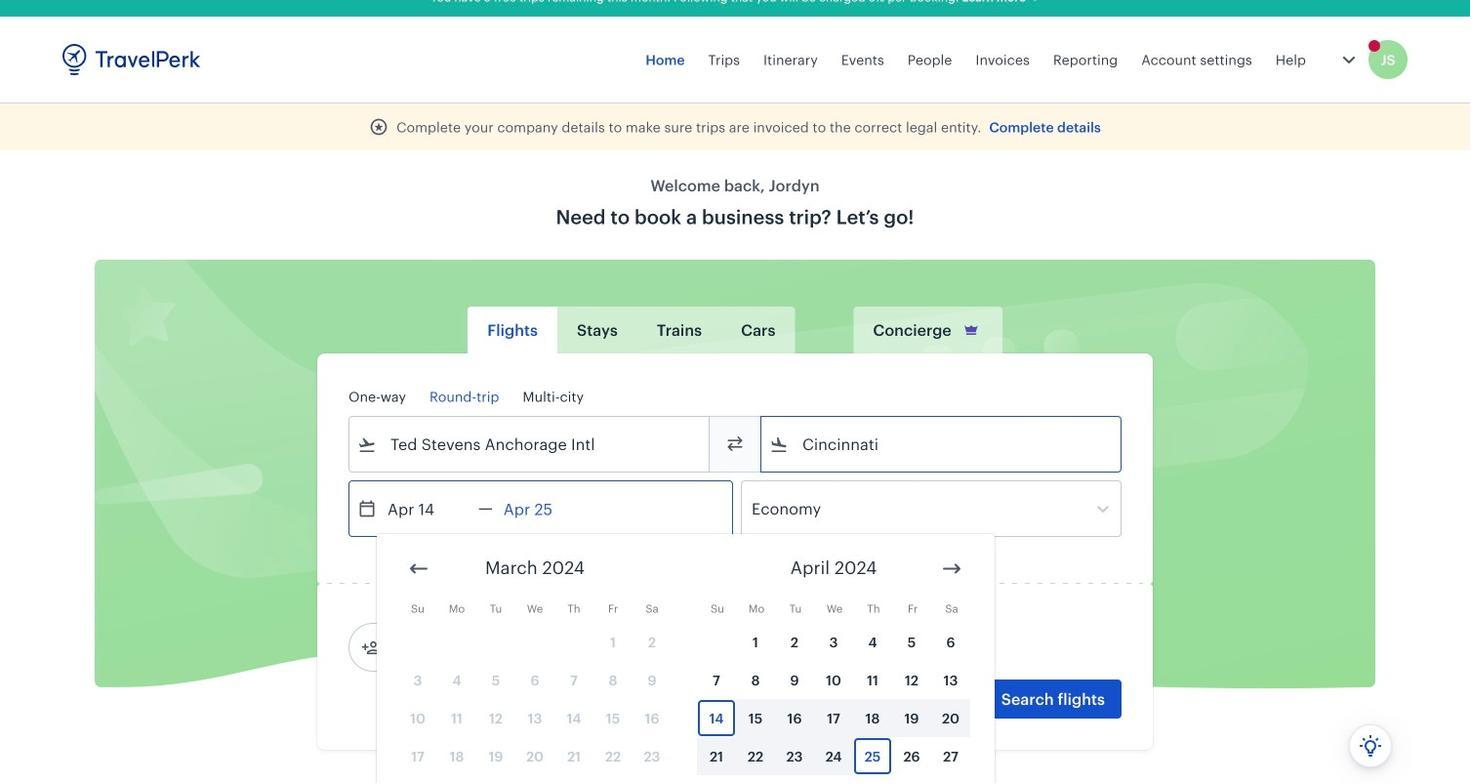 Task type: describe. For each thing, give the bounding box(es) containing it.
Depart text field
[[377, 481, 478, 536]]

choose sunday, april 28, 2024 as your check-out date. it's available. image
[[698, 776, 735, 783]]

To search field
[[789, 429, 1096, 460]]

choose tuesday, april 30, 2024 as your check-out date. it's available. image
[[776, 776, 813, 783]]

Add first traveler search field
[[381, 632, 584, 663]]

move forward to switch to the next month. image
[[940, 557, 964, 580]]

calendar application
[[377, 534, 1470, 783]]



Task type: locate. For each thing, give the bounding box(es) containing it.
Return text field
[[493, 481, 594, 536]]

From search field
[[377, 429, 683, 460]]

move backward to switch to the previous month. image
[[407, 557, 431, 580]]

choose monday, april 29, 2024 as your check-out date. it's available. image
[[737, 776, 774, 783]]



